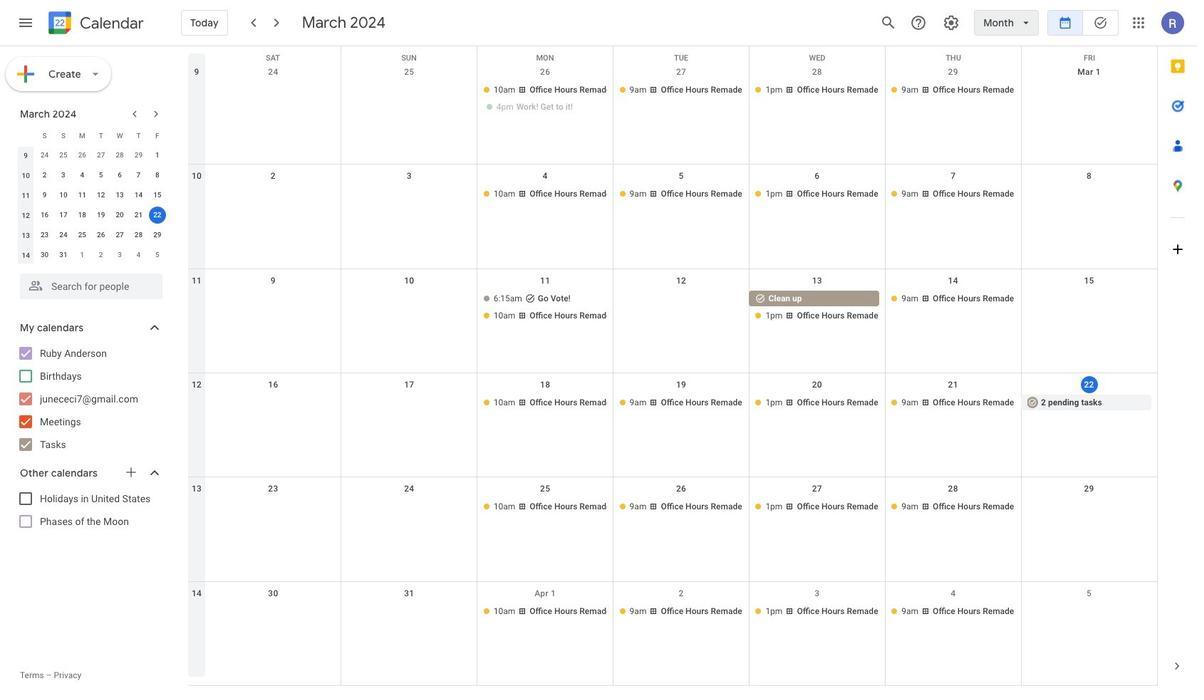 Task type: locate. For each thing, give the bounding box(es) containing it.
row group
[[16, 145, 167, 265]]

4 element
[[74, 167, 91, 184]]

19 element
[[92, 207, 110, 224]]

13 element
[[111, 187, 128, 204]]

april 5 element
[[149, 247, 166, 264]]

other calendars list
[[3, 488, 177, 533]]

heading
[[77, 15, 144, 32]]

column header
[[16, 125, 35, 145]]

grid
[[188, 46, 1158, 686]]

tab list
[[1158, 46, 1198, 647]]

calendar element
[[46, 9, 144, 40]]

18 element
[[74, 207, 91, 224]]

28 element
[[130, 227, 147, 244]]

cell inside march 2024 grid
[[148, 205, 167, 225]]

9 element
[[36, 187, 53, 204]]

april 1 element
[[74, 247, 91, 264]]

27 element
[[111, 227, 128, 244]]

february 24 element
[[36, 147, 53, 164]]

6 element
[[111, 167, 128, 184]]

24 element
[[55, 227, 72, 244]]

cell
[[205, 82, 341, 116], [341, 82, 477, 116], [477, 82, 613, 116], [1022, 82, 1158, 116], [205, 186, 341, 203], [341, 186, 477, 203], [1022, 186, 1158, 203], [148, 205, 167, 225], [205, 291, 341, 325], [341, 291, 477, 325], [477, 291, 613, 325], [613, 291, 749, 325], [749, 291, 886, 325], [1022, 291, 1158, 325], [205, 395, 341, 412], [341, 395, 477, 412], [205, 499, 341, 516], [341, 499, 477, 516], [1022, 499, 1158, 516], [205, 603, 341, 621], [341, 603, 477, 621], [1022, 603, 1158, 621]]

None search field
[[0, 268, 177, 299]]

16 element
[[36, 207, 53, 224]]

11 element
[[74, 187, 91, 204]]

heading inside calendar element
[[77, 15, 144, 32]]

21 element
[[130, 207, 147, 224]]

2 element
[[36, 167, 53, 184]]

column header inside march 2024 grid
[[16, 125, 35, 145]]

Search for people text field
[[29, 274, 154, 299]]

march 2024 grid
[[14, 125, 167, 265]]

3 element
[[55, 167, 72, 184]]

add other calendars image
[[124, 465, 138, 480]]

row group inside march 2024 grid
[[16, 145, 167, 265]]

row
[[188, 46, 1158, 68], [188, 61, 1158, 165], [16, 125, 167, 145], [16, 145, 167, 165], [188, 165, 1158, 269], [16, 165, 167, 185], [16, 185, 167, 205], [16, 205, 167, 225], [16, 225, 167, 245], [16, 245, 167, 265], [188, 269, 1158, 374], [188, 374, 1158, 478], [188, 478, 1158, 582], [188, 582, 1158, 686]]



Task type: vqa. For each thing, say whether or not it's contained in the screenshot.
event
no



Task type: describe. For each thing, give the bounding box(es) containing it.
5 element
[[92, 167, 110, 184]]

8 element
[[149, 167, 166, 184]]

1 element
[[149, 147, 166, 164]]

april 2 element
[[92, 247, 110, 264]]

23 element
[[36, 227, 53, 244]]

31 element
[[55, 247, 72, 264]]

settings menu image
[[943, 14, 960, 31]]

22, today element
[[149, 207, 166, 224]]

12 element
[[92, 187, 110, 204]]

february 25 element
[[55, 147, 72, 164]]

17 element
[[55, 207, 72, 224]]

10 element
[[55, 187, 72, 204]]

20 element
[[111, 207, 128, 224]]

february 28 element
[[111, 147, 128, 164]]

my calendars list
[[3, 342, 177, 456]]

25 element
[[74, 227, 91, 244]]

main drawer image
[[17, 14, 34, 31]]

february 26 element
[[74, 147, 91, 164]]

15 element
[[149, 187, 166, 204]]

february 27 element
[[92, 147, 110, 164]]

30 element
[[36, 247, 53, 264]]

29 element
[[149, 227, 166, 244]]

april 4 element
[[130, 247, 147, 264]]

14 element
[[130, 187, 147, 204]]

april 3 element
[[111, 247, 128, 264]]

26 element
[[92, 227, 110, 244]]

february 29 element
[[130, 147, 147, 164]]

7 element
[[130, 167, 147, 184]]



